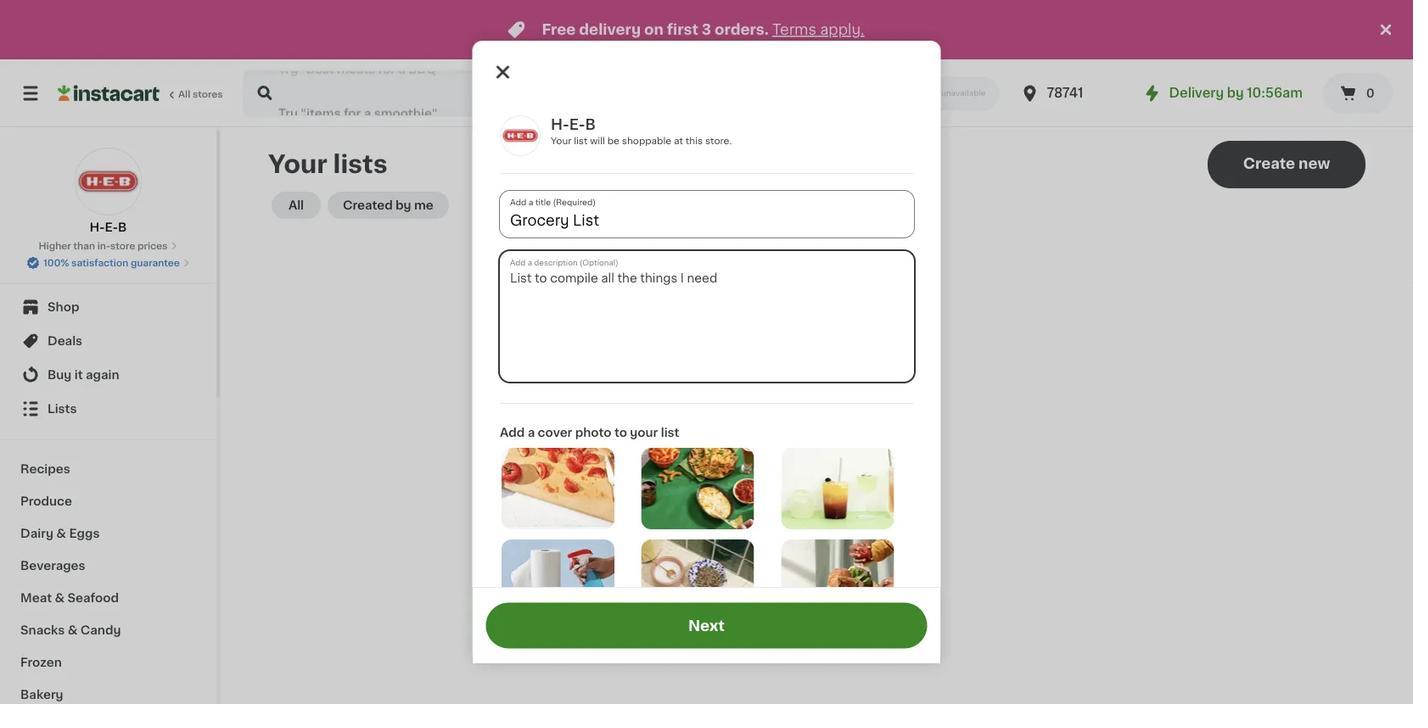 Task type: describe. For each thing, give the bounding box(es) containing it.
List to compile all the things I need text field
[[500, 251, 914, 382]]

again
[[86, 369, 119, 381]]

bakery link
[[10, 679, 206, 705]]

terms apply. link
[[773, 23, 865, 37]]

buy
[[48, 369, 72, 381]]

a bulb of garlic, a bowl of salt, a bowl of pepper, a bowl of cut celery. image
[[641, 540, 754, 621]]

create new button
[[1208, 141, 1366, 189]]

your
[[630, 427, 658, 439]]

higher than in-store prices link
[[39, 239, 178, 253]]

cover
[[538, 427, 572, 439]]

higher
[[39, 242, 71, 251]]

h- for h-e-b
[[90, 222, 105, 234]]

on
[[645, 23, 664, 37]]

a roll of paper towels, a person holding a spray bottle of blue cleaning solution, and a sponge. image
[[501, 540, 614, 621]]

snacks & candy link
[[10, 615, 206, 647]]

h- for h-e-b your list will be shoppable at this store.
[[551, 118, 569, 132]]

create a list
[[773, 467, 862, 482]]

list_add_items dialog
[[473, 41, 941, 705]]

h-e-b your list will be shoppable at this store.
[[551, 118, 732, 146]]

by for created
[[396, 200, 411, 211]]

meat & seafood
[[20, 593, 119, 605]]

delivery
[[1170, 87, 1224, 99]]

meat
[[20, 593, 52, 605]]

higher than in-store prices
[[39, 242, 168, 251]]

recipes link
[[10, 453, 206, 486]]

add a cover photo to your list
[[500, 427, 679, 439]]

0
[[1367, 87, 1375, 99]]

than
[[73, 242, 95, 251]]

snacks
[[20, 625, 65, 637]]

lists link
[[10, 392, 206, 426]]

free
[[542, 23, 576, 37]]

add
[[500, 427, 525, 439]]

dairy & eggs
[[20, 528, 100, 540]]

78741 button
[[1020, 70, 1122, 117]]

delivery by 10:56am
[[1170, 87, 1303, 99]]

h-e-b logo image inside list_add_items dialog
[[500, 115, 540, 156]]

all stores link
[[58, 70, 224, 117]]

free delivery on first 3 orders. terms apply.
[[542, 23, 865, 37]]

e- for h-e-b your list will be shoppable at this store.
[[569, 118, 585, 132]]

deals link
[[10, 324, 206, 358]]

& for snacks
[[68, 625, 78, 637]]

created
[[343, 200, 393, 211]]

frozen
[[20, 657, 62, 669]]

a for list
[[827, 467, 836, 482]]

shop link
[[10, 290, 206, 324]]

by for delivery
[[1228, 87, 1244, 99]]

Add a title (Required) text field
[[500, 191, 914, 238]]

all for all stores
[[178, 90, 190, 99]]

all stores
[[178, 90, 223, 99]]

h-e-b link
[[74, 148, 142, 236]]

meat & seafood link
[[10, 582, 206, 615]]

snacks & candy
[[20, 625, 121, 637]]

stores
[[193, 90, 223, 99]]

an assortment of glasses increasing in height with various cocktails. image
[[781, 448, 894, 530]]

list inside h-e-b your list will be shoppable at this store.
[[574, 136, 588, 146]]

b for h-e-b your list will be shoppable at this store.
[[585, 118, 596, 132]]

in-
[[97, 242, 110, 251]]

apply.
[[820, 23, 865, 37]]

buy it again link
[[10, 358, 206, 392]]

produce link
[[10, 486, 206, 518]]

produce
[[20, 496, 72, 508]]

a table wtih assorted snacks and drinks. image
[[641, 448, 754, 530]]

prices
[[138, 242, 168, 251]]

buy it again
[[48, 369, 119, 381]]

orders.
[[715, 23, 769, 37]]

1 vertical spatial your
[[268, 152, 328, 177]]

100%
[[43, 259, 69, 268]]



Task type: locate. For each thing, give the bounding box(es) containing it.
1 vertical spatial a
[[827, 467, 836, 482]]

by left the me
[[396, 200, 411, 211]]

0 horizontal spatial h-
[[90, 222, 105, 234]]

h-e-b logo image
[[500, 115, 540, 156], [74, 148, 142, 216]]

all left stores
[[178, 90, 190, 99]]

100% satisfaction guarantee
[[43, 259, 180, 268]]

beverages
[[20, 560, 85, 572]]

2 horizontal spatial list
[[839, 467, 862, 482]]

store
[[110, 242, 135, 251]]

1 horizontal spatial h-
[[551, 118, 569, 132]]

b
[[585, 118, 596, 132], [118, 222, 127, 234]]

deals
[[48, 335, 82, 347]]

lists
[[333, 152, 388, 177]]

all
[[178, 90, 190, 99], [289, 200, 304, 211]]

this
[[685, 136, 703, 146]]

e- inside h-e-b your list will be shoppable at this store.
[[569, 118, 585, 132]]

h-e-b
[[90, 222, 127, 234]]

& right meat on the left of page
[[55, 593, 65, 605]]

instacart logo image
[[58, 83, 160, 104]]

0 vertical spatial a
[[527, 427, 535, 439]]

beverages link
[[10, 550, 206, 582]]

1 vertical spatial &
[[55, 593, 65, 605]]

your left 'will'
[[551, 136, 571, 146]]

bakery
[[20, 689, 63, 701]]

create new
[[1244, 157, 1331, 171]]

1 horizontal spatial list
[[661, 427, 679, 439]]

will
[[590, 136, 605, 146]]

0 button
[[1324, 73, 1393, 114]]

create inside button
[[1244, 157, 1296, 171]]

1 horizontal spatial all
[[289, 200, 304, 211]]

candy
[[80, 625, 121, 637]]

frozen link
[[10, 647, 206, 679]]

new
[[1299, 157, 1331, 171]]

by inside 'created by me' button
[[396, 200, 411, 211]]

shop
[[48, 301, 79, 313]]

1 vertical spatial e-
[[105, 222, 118, 234]]

0 horizontal spatial b
[[118, 222, 127, 234]]

0 horizontal spatial your
[[268, 152, 328, 177]]

0 horizontal spatial create
[[773, 467, 823, 482]]

recipes
[[20, 464, 70, 475]]

b up 'will'
[[585, 118, 596, 132]]

a inside dialog
[[527, 427, 535, 439]]

a for cover
[[527, 427, 535, 439]]

limited time offer region
[[0, 0, 1376, 59]]

shoppable
[[622, 136, 671, 146]]

by inside delivery by 10:56am link
[[1228, 87, 1244, 99]]

store.
[[705, 136, 732, 146]]

& for dairy
[[56, 528, 66, 540]]

0 vertical spatial h-
[[551, 118, 569, 132]]

0 vertical spatial by
[[1228, 87, 1244, 99]]

0 horizontal spatial e-
[[105, 222, 118, 234]]

photo
[[575, 427, 611, 439]]

at
[[674, 136, 683, 146]]

10:56am
[[1247, 87, 1303, 99]]

delivery
[[579, 23, 641, 37]]

h-e-b logo image left 'will'
[[500, 115, 540, 156]]

1 horizontal spatial h-e-b logo image
[[500, 115, 540, 156]]

3
[[702, 23, 712, 37]]

0 vertical spatial all
[[178, 90, 190, 99]]

your
[[551, 136, 571, 146], [268, 152, 328, 177]]

dairy
[[20, 528, 53, 540]]

b for h-e-b
[[118, 222, 127, 234]]

seafood
[[68, 593, 119, 605]]

0 vertical spatial list
[[574, 136, 588, 146]]

100% satisfaction guarantee button
[[26, 253, 190, 270]]

1 vertical spatial h-
[[90, 222, 105, 234]]

0 vertical spatial your
[[551, 136, 571, 146]]

lists
[[48, 403, 77, 415]]

h- inside h-e-b your list will be shoppable at this store.
[[551, 118, 569, 132]]

& left the eggs
[[56, 528, 66, 540]]

eggs
[[69, 528, 100, 540]]

all for all
[[289, 200, 304, 211]]

your lists
[[268, 152, 388, 177]]

0 vertical spatial b
[[585, 118, 596, 132]]

all inside button
[[289, 200, 304, 211]]

2 vertical spatial list
[[839, 467, 862, 482]]

& for meat
[[55, 593, 65, 605]]

next
[[689, 619, 725, 633]]

0 vertical spatial e-
[[569, 118, 585, 132]]

h-e-b logo image up h-e-b
[[74, 148, 142, 216]]

guarantee
[[131, 259, 180, 268]]

0 horizontal spatial a
[[527, 427, 535, 439]]

delivery by 10:56am link
[[1143, 83, 1303, 104]]

e- for h-e-b
[[105, 222, 118, 234]]

create for create new
[[1244, 157, 1296, 171]]

1 horizontal spatial your
[[551, 136, 571, 146]]

created by me
[[343, 200, 434, 211]]

by
[[1228, 87, 1244, 99], [396, 200, 411, 211]]

dairy & eggs link
[[10, 518, 206, 550]]

1 vertical spatial all
[[289, 200, 304, 211]]

next button
[[486, 603, 928, 649]]

be
[[607, 136, 619, 146]]

a person holding a tomato and a grocery bag with a baguette and vegetables. image
[[781, 540, 894, 621]]

1 vertical spatial list
[[661, 427, 679, 439]]

0 vertical spatial &
[[56, 528, 66, 540]]

1 horizontal spatial b
[[585, 118, 596, 132]]

1 horizontal spatial a
[[827, 467, 836, 482]]

all button
[[272, 192, 321, 219]]

0 horizontal spatial by
[[396, 200, 411, 211]]

0 horizontal spatial h-e-b logo image
[[74, 148, 142, 216]]

create
[[1244, 157, 1296, 171], [773, 467, 823, 482]]

create a list link
[[773, 465, 862, 484]]

78741
[[1047, 87, 1084, 99]]

first
[[667, 23, 699, 37]]

satisfaction
[[71, 259, 128, 268]]

1 vertical spatial create
[[773, 467, 823, 482]]

me
[[414, 200, 434, 211]]

1 horizontal spatial by
[[1228, 87, 1244, 99]]

a
[[527, 427, 535, 439], [827, 467, 836, 482]]

e-
[[569, 118, 585, 132], [105, 222, 118, 234]]

it
[[75, 369, 83, 381]]

your up all button
[[268, 152, 328, 177]]

your inside h-e-b your list will be shoppable at this store.
[[551, 136, 571, 146]]

& left candy
[[68, 625, 78, 637]]

create for create a list
[[773, 467, 823, 482]]

list
[[574, 136, 588, 146], [661, 427, 679, 439], [839, 467, 862, 482]]

0 vertical spatial create
[[1244, 157, 1296, 171]]

1 vertical spatial by
[[396, 200, 411, 211]]

1 horizontal spatial create
[[1244, 157, 1296, 171]]

1 horizontal spatial e-
[[569, 118, 585, 132]]

b up store
[[118, 222, 127, 234]]

a wooden cutting board and knife, and a few sliced tomatoes and two whole tomatoes. image
[[501, 448, 614, 530]]

&
[[56, 528, 66, 540], [55, 593, 65, 605], [68, 625, 78, 637]]

h-
[[551, 118, 569, 132], [90, 222, 105, 234]]

created by me button
[[328, 192, 449, 219]]

0 horizontal spatial list
[[574, 136, 588, 146]]

all down your lists
[[289, 200, 304, 211]]

1 vertical spatial b
[[118, 222, 127, 234]]

to
[[614, 427, 627, 439]]

None search field
[[243, 70, 795, 117]]

b inside h-e-b your list will be shoppable at this store.
[[585, 118, 596, 132]]

terms
[[773, 23, 817, 37]]

2 vertical spatial &
[[68, 625, 78, 637]]

0 horizontal spatial all
[[178, 90, 190, 99]]

by right delivery
[[1228, 87, 1244, 99]]



Task type: vqa. For each thing, say whether or not it's contained in the screenshot.
About
no



